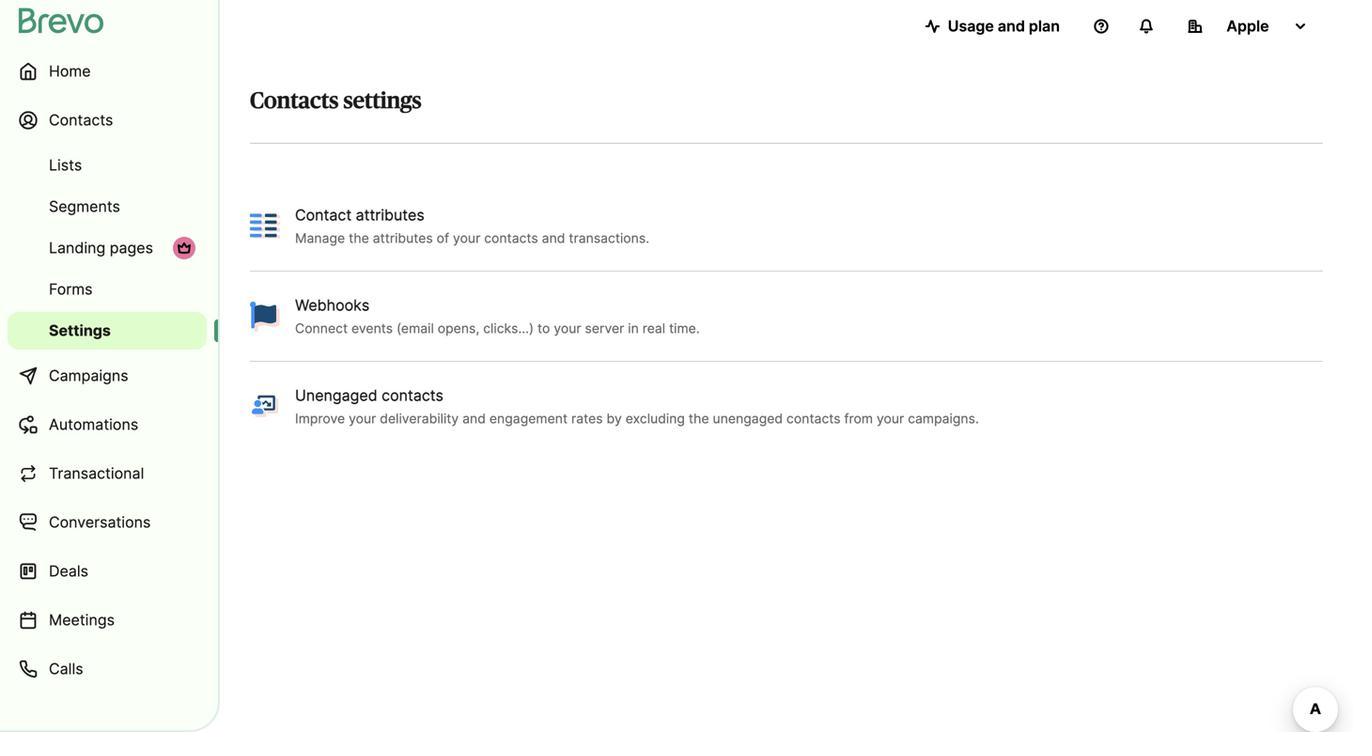 Task type: describe. For each thing, give the bounding box(es) containing it.
unengaged
[[295, 386, 378, 404]]

forms
[[49, 280, 93, 298]]

of
[[437, 230, 449, 246]]

deals link
[[8, 549, 207, 594]]

landing pages link
[[8, 229, 207, 267]]

improve
[[295, 411, 345, 427]]

(email
[[397, 320, 434, 336]]

real
[[643, 320, 666, 336]]

excluding
[[626, 411, 685, 427]]

apple
[[1227, 17, 1270, 35]]

clicks…)
[[483, 320, 534, 336]]

conversations link
[[8, 500, 207, 545]]

landing
[[49, 239, 106, 257]]

lists
[[49, 156, 82, 174]]

unengaged
[[713, 411, 783, 427]]

webhooks
[[295, 296, 370, 314]]

left___rvooi image
[[177, 241, 192, 256]]

contact attributes manage the attributes of your contacts and transactions.
[[295, 206, 650, 246]]

deliverability
[[380, 411, 459, 427]]

contacts for contacts
[[49, 111, 113, 129]]

and inside the contact attributes manage the attributes of your contacts and transactions.
[[542, 230, 565, 246]]

plan
[[1029, 17, 1060, 35]]

transactional link
[[8, 451, 207, 496]]

your right from
[[877, 411, 905, 427]]

usage and plan
[[948, 17, 1060, 35]]

segments link
[[8, 188, 207, 226]]

landing pages
[[49, 239, 153, 257]]

calls link
[[8, 647, 207, 692]]

your inside webhooks connect events (email opens, clicks…) to your server in real time.
[[554, 320, 582, 336]]

home
[[49, 62, 91, 80]]

home link
[[8, 49, 207, 94]]

forms link
[[8, 271, 207, 308]]

connect
[[295, 320, 348, 336]]

contacts for contacts settings
[[250, 90, 339, 113]]

usage
[[948, 17, 995, 35]]

settings
[[49, 322, 111, 340]]



Task type: locate. For each thing, give the bounding box(es) containing it.
transactions.
[[569, 230, 650, 246]]

0 horizontal spatial contacts
[[382, 386, 444, 404]]

contact
[[295, 206, 352, 224]]

your inside the contact attributes manage the attributes of your contacts and transactions.
[[453, 230, 481, 246]]

0 vertical spatial and
[[998, 17, 1026, 35]]

calls
[[49, 660, 83, 678]]

your right to
[[554, 320, 582, 336]]

and left 'engagement' at the bottom of the page
[[463, 411, 486, 427]]

0 vertical spatial attributes
[[356, 206, 425, 224]]

1 horizontal spatial contacts
[[250, 90, 339, 113]]

2 horizontal spatial contacts
[[787, 411, 841, 427]]

0 horizontal spatial the
[[349, 230, 369, 246]]

attributes right contact at the top of the page
[[356, 206, 425, 224]]

campaigns.
[[908, 411, 979, 427]]

contacts up deliverability
[[382, 386, 444, 404]]

the right excluding
[[689, 411, 709, 427]]

the
[[349, 230, 369, 246], [689, 411, 709, 427]]

automations link
[[8, 402, 207, 448]]

in
[[628, 320, 639, 336]]

usage and plan button
[[911, 8, 1076, 45]]

contacts settings
[[250, 90, 422, 113]]

by
[[607, 411, 622, 427]]

attributes
[[356, 206, 425, 224], [373, 230, 433, 246]]

pages
[[110, 239, 153, 257]]

campaigns
[[49, 367, 128, 385]]

2 vertical spatial contacts
[[787, 411, 841, 427]]

0 vertical spatial the
[[349, 230, 369, 246]]

engagement
[[490, 411, 568, 427]]

your right of
[[453, 230, 481, 246]]

from
[[845, 411, 873, 427]]

1 vertical spatial and
[[542, 230, 565, 246]]

webhooks connect events (email opens, clicks…) to your server in real time.
[[295, 296, 700, 336]]

the inside the contact attributes manage the attributes of your contacts and transactions.
[[349, 230, 369, 246]]

and inside button
[[998, 17, 1026, 35]]

0 horizontal spatial and
[[463, 411, 486, 427]]

to
[[538, 320, 550, 336]]

contacts left from
[[787, 411, 841, 427]]

2 vertical spatial and
[[463, 411, 486, 427]]

and inside unengaged contacts improve your deliverability and engagement rates by excluding the unengaged contacts from your campaigns.
[[463, 411, 486, 427]]

attributes left of
[[373, 230, 433, 246]]

contacts up lists
[[49, 111, 113, 129]]

time.
[[669, 320, 700, 336]]

opens,
[[438, 320, 480, 336]]

contacts
[[484, 230, 538, 246], [382, 386, 444, 404], [787, 411, 841, 427]]

conversations
[[49, 513, 151, 532]]

1 horizontal spatial the
[[689, 411, 709, 427]]

1 vertical spatial contacts
[[382, 386, 444, 404]]

your down unengaged
[[349, 411, 376, 427]]

meetings
[[49, 611, 115, 629]]

meetings link
[[8, 598, 207, 643]]

apple button
[[1173, 8, 1324, 45]]

contacts link
[[8, 98, 207, 143]]

unengaged contacts improve your deliverability and engagement rates by excluding the unengaged contacts from your campaigns.
[[295, 386, 979, 427]]

settings
[[344, 90, 422, 113]]

1 horizontal spatial contacts
[[484, 230, 538, 246]]

settings link
[[8, 312, 207, 350]]

deals
[[49, 562, 88, 581]]

and
[[998, 17, 1026, 35], [542, 230, 565, 246], [463, 411, 486, 427]]

contacts right of
[[484, 230, 538, 246]]

automations
[[49, 416, 138, 434]]

the right manage
[[349, 230, 369, 246]]

and left plan on the right of page
[[998, 17, 1026, 35]]

contacts left settings
[[250, 90, 339, 113]]

server
[[585, 320, 625, 336]]

your
[[453, 230, 481, 246], [554, 320, 582, 336], [349, 411, 376, 427], [877, 411, 905, 427]]

rates
[[572, 411, 603, 427]]

manage
[[295, 230, 345, 246]]

contacts
[[250, 90, 339, 113], [49, 111, 113, 129]]

1 horizontal spatial and
[[542, 230, 565, 246]]

transactional
[[49, 464, 144, 483]]

contacts inside the contact attributes manage the attributes of your contacts and transactions.
[[484, 230, 538, 246]]

lists link
[[8, 147, 207, 184]]

campaigns link
[[8, 353, 207, 399]]

segments
[[49, 197, 120, 216]]

2 horizontal spatial and
[[998, 17, 1026, 35]]

1 vertical spatial the
[[689, 411, 709, 427]]

0 horizontal spatial contacts
[[49, 111, 113, 129]]

events
[[352, 320, 393, 336]]

and left transactions.
[[542, 230, 565, 246]]

0 vertical spatial contacts
[[484, 230, 538, 246]]

the inside unengaged contacts improve your deliverability and engagement rates by excluding the unengaged contacts from your campaigns.
[[689, 411, 709, 427]]

1 vertical spatial attributes
[[373, 230, 433, 246]]



Task type: vqa. For each thing, say whether or not it's contained in the screenshot.
EDIT COLUMN ATTRIBUTES
no



